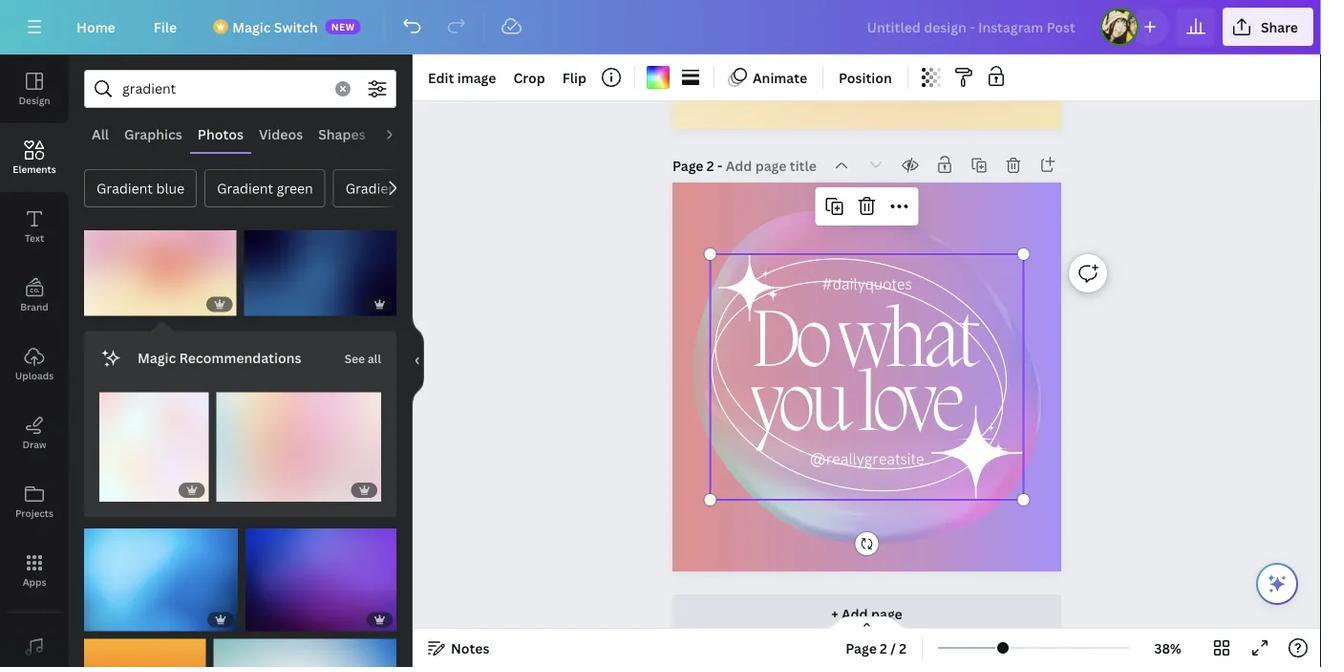 Task type: vqa. For each thing, say whether or not it's contained in the screenshot.
+
yes



Task type: locate. For each thing, give the bounding box(es) containing it.
gradient inside gradient red button
[[346, 179, 402, 197]]

audio button
[[373, 116, 427, 152]]

group
[[84, 219, 237, 316], [244, 219, 397, 316], [99, 381, 209, 502], [216, 381, 381, 502], [84, 517, 238, 631], [245, 517, 397, 631], [84, 627, 206, 667], [214, 627, 397, 667]]

Page title text field
[[726, 156, 819, 175]]

gradient left red
[[346, 179, 402, 197]]

0 vertical spatial magic
[[232, 18, 271, 36]]

1 vertical spatial page
[[846, 639, 877, 657]]

projects button
[[0, 467, 69, 536]]

love
[[859, 364, 961, 455]]

0 horizontal spatial 2
[[707, 157, 715, 175]]

add
[[842, 605, 868, 623]]

1 horizontal spatial page
[[846, 639, 877, 657]]

2 for /
[[880, 639, 888, 657]]

color background image
[[245, 529, 397, 631]]

colorful gradient square image
[[99, 392, 209, 502]]

1 gradient from the left
[[97, 179, 153, 197]]

magic switch
[[232, 18, 318, 36]]

gradient left blue on the left of the page
[[97, 179, 153, 197]]

file button
[[138, 8, 192, 46]]

1 horizontal spatial 2
[[880, 639, 888, 657]]

graphics
[[124, 125, 182, 143]]

page 2 / 2
[[846, 639, 907, 657]]

all button
[[84, 116, 117, 152]]

green
[[277, 179, 313, 197]]

2 gradient from the left
[[217, 179, 274, 197]]

red orange gradient background image
[[84, 639, 206, 667]]

page down show pages image at the right bottom of page
[[846, 639, 877, 657]]

home link
[[61, 8, 131, 46]]

0 horizontal spatial gradient
[[97, 179, 153, 197]]

gradient left green
[[217, 179, 274, 197]]

3 gradient from the left
[[346, 179, 402, 197]]

see
[[345, 351, 365, 367]]

switch
[[274, 18, 318, 36]]

0 horizontal spatial page
[[673, 157, 704, 175]]

magic left switch
[[232, 18, 271, 36]]

crop
[[514, 68, 545, 86]]

text button
[[0, 192, 69, 261]]

magic inside main menu bar
[[232, 18, 271, 36]]

+ add page
[[832, 605, 903, 623]]

videos
[[259, 125, 303, 143]]

0 vertical spatial page
[[673, 157, 704, 175]]

gradient for gradient green
[[217, 179, 274, 197]]

photos
[[198, 125, 244, 143]]

2 left '/'
[[880, 639, 888, 657]]

magic for magic recommendations
[[138, 349, 176, 367]]

gradient red
[[346, 179, 427, 197]]

flip button
[[555, 62, 594, 93]]

0 horizontal spatial magic
[[138, 349, 176, 367]]

magic left recommendations
[[138, 349, 176, 367]]

blue gradient background image
[[84, 529, 238, 631]]

1 horizontal spatial magic
[[232, 18, 271, 36]]

gradient inside gradient blue button
[[97, 179, 153, 197]]

home
[[76, 18, 115, 36]]

image
[[458, 68, 496, 86]]

gradient blue
[[97, 179, 185, 197]]

you love
[[751, 364, 961, 455]]

2 horizontal spatial gradient
[[346, 179, 402, 197]]

@reallygreatsite
[[810, 451, 925, 470]]

page left -
[[673, 157, 704, 175]]

see all button
[[343, 339, 383, 377]]

apps
[[23, 575, 46, 588]]

pink gradient background image
[[84, 230, 237, 316]]

gradient green
[[217, 179, 313, 197]]

page inside button
[[846, 639, 877, 657]]

gradient inside gradient green button
[[217, 179, 274, 197]]

share button
[[1223, 8, 1314, 46]]

magic
[[232, 18, 271, 36], [138, 349, 176, 367]]

see all
[[345, 351, 381, 367]]

2
[[707, 157, 715, 175], [880, 639, 888, 657], [900, 639, 907, 657]]

animate
[[753, 68, 808, 86]]

2 left -
[[707, 157, 715, 175]]

crop button
[[506, 62, 553, 93]]

all
[[368, 351, 381, 367]]

edit image
[[428, 68, 496, 86]]

elements
[[13, 162, 56, 175]]

elements button
[[0, 123, 69, 192]]

notes
[[451, 639, 490, 657]]

magic for magic switch
[[232, 18, 271, 36]]

2 right '/'
[[900, 639, 907, 657]]

1 horizontal spatial gradient
[[217, 179, 274, 197]]

-
[[718, 157, 723, 175]]

uploads button
[[0, 330, 69, 399]]

#ffffff image
[[647, 66, 670, 89]]

page
[[673, 157, 704, 175], [846, 639, 877, 657]]

audio
[[381, 125, 419, 143]]

1 vertical spatial magic
[[138, 349, 176, 367]]

/
[[891, 639, 896, 657]]

38%
[[1155, 639, 1182, 657]]

animate button
[[723, 62, 815, 93]]

gradient
[[97, 179, 153, 197], [217, 179, 274, 197], [346, 179, 402, 197]]



Task type: describe. For each thing, give the bounding box(es) containing it.
edit
[[428, 68, 454, 86]]

all
[[92, 125, 109, 143]]

+
[[832, 605, 839, 623]]

gradient for gradient blue
[[97, 179, 153, 197]]

page for page 2 / 2
[[846, 639, 877, 657]]

page 2 -
[[673, 157, 726, 175]]

gradient green button
[[205, 169, 326, 207]]

canva assistant image
[[1266, 572, 1289, 595]]

photos button
[[190, 116, 251, 152]]

recommendations
[[179, 349, 301, 367]]

apps button
[[0, 536, 69, 605]]

shapes button
[[311, 116, 373, 152]]

what
[[839, 300, 976, 391]]

page
[[872, 605, 903, 623]]

show pages image
[[821, 616, 913, 631]]

projects
[[15, 507, 54, 519]]

text
[[25, 231, 44, 244]]

red
[[405, 179, 427, 197]]

new
[[331, 20, 355, 33]]

+ add page button
[[673, 595, 1062, 633]]

do
[[751, 300, 827, 391]]

2 for -
[[707, 157, 715, 175]]

videos button
[[251, 116, 311, 152]]

a blue color gradient image
[[214, 639, 397, 667]]

you
[[751, 364, 848, 455]]

graphics button
[[117, 116, 190, 152]]

position
[[839, 68, 892, 86]]

aesthetic geometric minimalist line image
[[711, 255, 1024, 500]]

#dailyquotes
[[822, 276, 912, 295]]

Search elements search field
[[122, 71, 324, 107]]

notes button
[[421, 633, 497, 663]]

page 2 / 2 button
[[838, 633, 915, 663]]

hide image
[[412, 315, 424, 407]]

Design title text field
[[852, 8, 1093, 46]]

design
[[19, 94, 50, 107]]

gradient red button
[[333, 169, 440, 207]]

gradient blue button
[[84, 169, 197, 207]]

2 horizontal spatial 2
[[900, 639, 907, 657]]

edit image button
[[421, 62, 504, 93]]

magic recommendations
[[138, 349, 301, 367]]

side panel tab list
[[0, 54, 69, 667]]

file
[[154, 18, 177, 36]]

draw
[[22, 438, 46, 451]]

draw button
[[0, 399, 69, 467]]

main menu bar
[[0, 0, 1322, 54]]

brand
[[20, 300, 48, 313]]

share
[[1261, 18, 1299, 36]]

flip
[[563, 68, 587, 86]]

gradient for gradient red
[[346, 179, 402, 197]]

page for page 2 -
[[673, 157, 704, 175]]

uploads
[[15, 369, 54, 382]]

design button
[[0, 54, 69, 123]]

do what
[[751, 300, 976, 391]]

blue
[[156, 179, 185, 197]]

gradient blue background image
[[244, 230, 397, 316]]

38% button
[[1137, 633, 1199, 663]]

position button
[[832, 62, 900, 93]]

brand button
[[0, 261, 69, 330]]

abstract blur image
[[216, 392, 381, 502]]

shapes
[[318, 125, 366, 143]]



